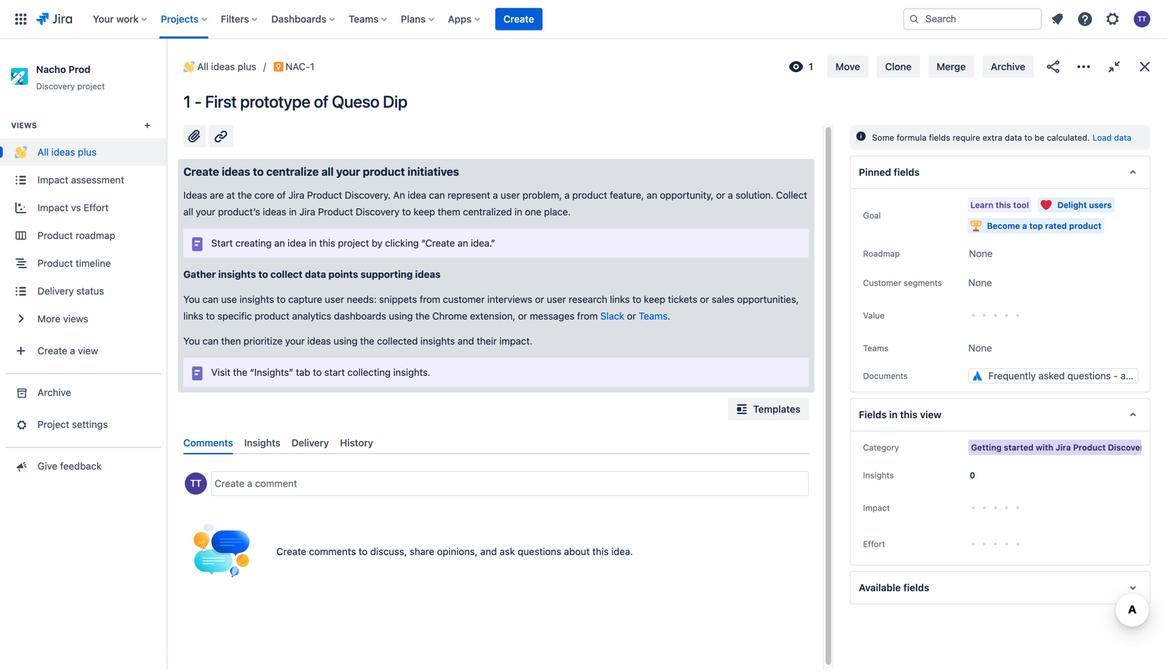 Task type: describe. For each thing, give the bounding box(es) containing it.
0 horizontal spatial all ideas plus link
[[0, 138, 167, 166]]

product's
[[218, 206, 260, 218]]

impact vs effort
[[38, 202, 109, 213]]

2 horizontal spatial data
[[1115, 133, 1132, 142]]

1 vertical spatial project
[[338, 237, 369, 249]]

views
[[63, 313, 88, 325]]

idea."
[[471, 237, 496, 249]]

1 vertical spatial teams
[[639, 310, 668, 322]]

views
[[11, 121, 37, 130]]

a up centralized
[[493, 189, 498, 201]]

core
[[255, 189, 274, 201]]

history
[[340, 437, 373, 449]]

all inside ideas are at the core of jira product discovery. an idea can represent a user problem, a product feature, an opportunity, or a solution. collect all your product's ideas in jira product discovery to keep them centralized in one place.
[[184, 206, 193, 218]]

appswitcher icon image
[[13, 11, 29, 27]]

create for create ideas to centralize all your product initiatives
[[184, 165, 219, 178]]

dip
[[383, 92, 408, 111]]

top
[[1030, 221, 1044, 231]]

interviews
[[488, 294, 533, 305]]

capture
[[288, 294, 322, 305]]

2 vertical spatial jira
[[1056, 443, 1072, 453]]

editor templates image
[[734, 401, 751, 418]]

:trophy: image
[[971, 220, 982, 231]]

or up messages
[[535, 294, 544, 305]]

opportunities,
[[738, 294, 799, 305]]

product timeline
[[38, 258, 111, 269]]

tickets
[[668, 294, 698, 305]]

archive inside jira product discovery navigation element
[[38, 387, 71, 398]]

0 horizontal spatial using
[[334, 335, 358, 347]]

to up slack or teams .
[[633, 294, 642, 305]]

feature,
[[610, 189, 644, 201]]

give
[[38, 461, 57, 472]]

to left capture
[[277, 294, 286, 305]]

1 horizontal spatial all ideas plus link
[[181, 58, 256, 75]]

panel note image for visit
[[189, 365, 206, 382]]

discovery.
[[345, 189, 391, 201]]

1 horizontal spatial all
[[197, 61, 209, 72]]

teams button inside primary 'element'
[[345, 8, 393, 30]]

keep inside ideas are at the core of jira product discovery. an idea can represent a user problem, a product feature, an opportunity, or a solution. collect all your product's ideas in jira product discovery to keep them centralized in one place.
[[414, 206, 435, 218]]

the inside ideas are at the core of jira product discovery. an idea can represent a user problem, a product feature, an opportunity, or a solution. collect all your product's ideas in jira product discovery to keep them centralized in one place.
[[238, 189, 252, 201]]

analytics
[[292, 310, 331, 322]]

0 horizontal spatial an
[[274, 237, 285, 249]]

roadmap button
[[859, 245, 905, 262]]

0 vertical spatial of
[[314, 92, 329, 111]]

1 vertical spatial none
[[969, 277, 993, 288]]

primary element
[[8, 0, 893, 39]]

or left sales
[[700, 294, 710, 305]]

require
[[953, 133, 981, 142]]

teams inside primary 'element'
[[349, 13, 379, 25]]

place.
[[544, 206, 571, 218]]

2 vertical spatial discovery
[[1109, 443, 1149, 453]]

the right visit
[[233, 367, 247, 378]]

share image
[[1045, 58, 1062, 75]]

discovery inside ideas are at the core of jira product discovery. an idea can represent a user problem, a product feature, an opportunity, or a solution. collect all your product's ideas in jira product discovery to keep them centralized in one place.
[[356, 206, 400, 218]]

points
[[329, 269, 358, 280]]

are
[[210, 189, 224, 201]]

project
[[38, 419, 69, 430]]

you can use insights to capture user needs: snippets from customer interviews or user research links to keep tickets or sales opportunities, links to specific product analytics dashboards using the chrome extension, or messages from
[[184, 294, 802, 322]]

impact.
[[500, 335, 533, 347]]

collecting
[[348, 367, 391, 378]]

collect
[[271, 269, 303, 280]]

one
[[525, 206, 542, 218]]

delight users
[[1058, 200, 1112, 210]]

keep inside 'you can use insights to capture user needs: snippets from customer interviews or user research links to keep tickets or sales opportunities, links to specific product analytics dashboards using the chrome extension, or messages from'
[[644, 294, 666, 305]]

an
[[393, 189, 405, 201]]

a up place.
[[565, 189, 570, 201]]

2 horizontal spatial teams
[[864, 343, 889, 353]]

settings
[[72, 419, 108, 430]]

insights button
[[859, 467, 899, 484]]

dashboards
[[334, 310, 386, 322]]

project settings image
[[14, 418, 28, 432]]

create for create
[[504, 13, 534, 25]]

ideas down "create
[[415, 269, 441, 280]]

move
[[836, 61, 861, 72]]

0 vertical spatial insights
[[218, 269, 256, 280]]

documents button
[[859, 368, 912, 384]]

product up delivery status
[[38, 258, 73, 269]]

plans
[[401, 13, 426, 25]]

1 vertical spatial jira
[[299, 206, 316, 218]]

first
[[205, 92, 237, 111]]

delivery for delivery
[[292, 437, 329, 449]]

delivery status link
[[0, 277, 167, 305]]

to left discuss,
[[359, 546, 368, 558]]

:trophy: image
[[971, 220, 982, 231]]

goal
[[864, 211, 881, 220]]

1 vertical spatial view
[[921, 409, 942, 421]]

you can then prioritize your ideas using the collected insights and their impact.
[[184, 335, 533, 347]]

0 horizontal spatial user
[[325, 294, 344, 305]]

create for create comments to discuss, share opinions, and ask questions about this idea.
[[277, 546, 307, 558]]

the down dashboards
[[360, 335, 375, 347]]

this right fields
[[901, 409, 918, 421]]

this left tool
[[996, 200, 1012, 210]]

jira product discovery navigation element
[[0, 39, 167, 669]]

your work button
[[89, 8, 153, 30]]

a left the top
[[1023, 221, 1028, 231]]

search image
[[909, 14, 920, 25]]

0 vertical spatial none
[[970, 248, 993, 259]]

started
[[1004, 443, 1034, 453]]

questions
[[518, 546, 562, 558]]

group containing all ideas plus
[[0, 103, 167, 373]]

create a view
[[38, 345, 98, 357]]

specific
[[218, 310, 252, 322]]

to left be
[[1025, 133, 1033, 142]]

2 horizontal spatial your
[[336, 165, 360, 178]]

or right slack link
[[627, 310, 636, 322]]

to left "collect"
[[259, 269, 268, 280]]

create comments to discuss, share opinions, and ask questions about this idea.
[[277, 546, 633, 558]]

2 vertical spatial your
[[285, 335, 305, 347]]

them
[[438, 206, 461, 218]]

0 vertical spatial and
[[458, 335, 474, 347]]

tab list containing comments
[[178, 432, 815, 455]]

impact assessment link
[[0, 166, 167, 194]]

fields
[[859, 409, 887, 421]]

Search field
[[904, 8, 1043, 30]]

1 vertical spatial idea
[[288, 237, 306, 249]]

ideas down analytics
[[307, 335, 331, 347]]

2 vertical spatial none
[[969, 342, 993, 354]]

1 horizontal spatial plus
[[238, 61, 256, 72]]

a left comment
[[247, 478, 253, 489]]

impact for vs
[[38, 202, 68, 213]]

you for you can use insights to capture user needs: snippets from customer interviews or user research links to keep tickets or sales opportunities, links to specific product analytics dashboards using the chrome extension, or messages from
[[184, 294, 200, 305]]

an inside ideas are at the core of jira product discovery. an idea can represent a user problem, a product feature, an opportunity, or a solution. collect all your product's ideas in jira product discovery to keep them centralized in one place.
[[647, 189, 658, 201]]

visit
[[211, 367, 231, 378]]

using inside 'you can use insights to capture user needs: snippets from customer interviews or user research links to keep tickets or sales opportunities, links to specific product analytics dashboards using the chrome extension, or messages from'
[[389, 310, 413, 322]]

templates button
[[729, 398, 809, 421]]

product up the start creating an idea in this project by clicking "create an idea."
[[318, 206, 353, 218]]

to right tab
[[313, 367, 322, 378]]

tab
[[296, 367, 310, 378]]

segments
[[904, 278, 943, 288]]

banner containing your work
[[0, 0, 1168, 39]]

pinned fields element
[[850, 156, 1151, 189]]

in down centralize
[[289, 206, 297, 218]]

effort inside popup button
[[864, 539, 886, 549]]

to left specific
[[206, 310, 215, 322]]

apps
[[448, 13, 472, 25]]

1 horizontal spatial and
[[481, 546, 497, 558]]

discuss,
[[370, 546, 407, 558]]

extra
[[983, 133, 1003, 142]]

you for you can then prioritize your ideas using the collected insights and their impact.
[[184, 335, 200, 347]]

comment
[[255, 478, 297, 489]]

0
[[970, 471, 976, 480]]

0 vertical spatial jira
[[289, 189, 305, 201]]

documents
[[864, 371, 908, 381]]

messages
[[530, 310, 575, 322]]

comments
[[184, 437, 233, 449]]

product inside ideas are at the core of jira product discovery. an idea can represent a user problem, a product feature, an opportunity, or a solution. collect all your product's ideas in jira product discovery to keep them centralized in one place.
[[573, 189, 608, 201]]

value button
[[859, 307, 889, 324]]

impact assessment
[[38, 174, 124, 186]]

2 vertical spatial insights
[[421, 335, 455, 347]]

your profile and settings image
[[1134, 11, 1151, 27]]

status
[[77, 285, 104, 297]]

create for create a view
[[38, 345, 67, 357]]

product roadmap link
[[0, 222, 167, 250]]

or down interviews
[[518, 310, 527, 322]]

of inside ideas are at the core of jira product discovery. an idea can represent a user problem, a product feature, an opportunity, or a solution. collect all your product's ideas in jira product discovery to keep them centralized in one place.
[[277, 189, 286, 201]]

can for capture
[[203, 294, 219, 305]]

roadmap
[[76, 230, 115, 241]]

clone
[[886, 61, 912, 72]]

freque link
[[970, 368, 1168, 383]]

available fields
[[859, 582, 930, 594]]

nac-1
[[286, 61, 315, 72]]

available
[[859, 582, 901, 594]]

product up an
[[363, 165, 405, 178]]

0 vertical spatial fields
[[929, 133, 951, 142]]

1 horizontal spatial archive
[[991, 61, 1026, 72]]

ideas up first
[[211, 61, 235, 72]]



Task type: vqa. For each thing, say whether or not it's contained in the screenshot.
status
yes



Task type: locate. For each thing, give the bounding box(es) containing it.
dashboards button
[[267, 8, 341, 30]]

plus inside group
[[78, 146, 97, 158]]

in right fields
[[890, 409, 898, 421]]

notifications image
[[1050, 11, 1066, 27]]

a left 'solution.' at the right top of page
[[728, 189, 733, 201]]

all ideas plus link up impact assessment
[[0, 138, 167, 166]]

you inside 'you can use insights to capture user needs: snippets from customer interviews or user research links to keep tickets or sales opportunities, links to specific product analytics dashboards using the chrome extension, or messages from'
[[184, 294, 200, 305]]

project
[[77, 81, 105, 91], [338, 237, 369, 249]]

your
[[336, 165, 360, 178], [196, 206, 216, 218], [285, 335, 305, 347]]

effort right vs
[[84, 202, 109, 213]]

can left use on the left of page
[[203, 294, 219, 305]]

represent
[[448, 189, 491, 201]]

all ideas plus inside group
[[38, 146, 97, 158]]

teams link
[[639, 310, 668, 322]]

ideas inside group
[[51, 146, 75, 158]]

0 horizontal spatial all ideas plus
[[38, 146, 97, 158]]

feedback image
[[14, 460, 28, 473]]

filters
[[221, 13, 249, 25]]

effort
[[84, 202, 109, 213], [864, 539, 886, 549]]

1 vertical spatial all ideas plus
[[38, 146, 97, 158]]

1 horizontal spatial user
[[501, 189, 520, 201]]

product roadmap
[[38, 230, 115, 241]]

create left "comments"
[[277, 546, 307, 558]]

1 horizontal spatial 1
[[310, 61, 315, 72]]

create a comment
[[215, 478, 297, 489]]

ideas up impact assessment
[[51, 146, 75, 158]]

group
[[0, 103, 167, 373]]

1 button
[[787, 56, 819, 78]]

impact up impact vs effort
[[38, 174, 68, 186]]

1 - first prototype of queso dip
[[184, 92, 408, 111]]

1 horizontal spatial delivery
[[292, 437, 329, 449]]

product down delight users
[[1070, 221, 1102, 231]]

customer
[[864, 278, 902, 288]]

project down prod
[[77, 81, 105, 91]]

product right with
[[1074, 443, 1106, 453]]

getting started with jira product discovery
[[972, 443, 1149, 453]]

0 vertical spatial from
[[420, 294, 441, 305]]

"insights"
[[250, 367, 293, 378]]

a inside dropdown button
[[70, 345, 75, 357]]

to up core
[[253, 165, 264, 178]]

view right fields
[[921, 409, 942, 421]]

0 horizontal spatial and
[[458, 335, 474, 347]]

your up discovery.
[[336, 165, 360, 178]]

impact for assessment
[[38, 174, 68, 186]]

the right at
[[238, 189, 252, 201]]

can inside ideas are at the core of jira product discovery. an idea can represent a user problem, a product feature, an opportunity, or a solution. collect all your product's ideas in jira product discovery to keep them centralized in one place.
[[429, 189, 445, 201]]

0 vertical spatial using
[[389, 310, 413, 322]]

2 you from the top
[[184, 335, 200, 347]]

view inside dropdown button
[[78, 345, 98, 357]]

0 horizontal spatial teams button
[[345, 8, 393, 30]]

0 vertical spatial delivery
[[38, 285, 74, 297]]

1 horizontal spatial project
[[338, 237, 369, 249]]

insights down chrome
[[421, 335, 455, 347]]

0 vertical spatial links
[[610, 294, 630, 305]]

panel note image
[[189, 236, 206, 253], [189, 365, 206, 382]]

1 horizontal spatial an
[[458, 237, 469, 249]]

and left their
[[458, 335, 474, 347]]

slack
[[601, 310, 625, 322]]

fields right pinned
[[894, 166, 920, 178]]

effort down "impact" dropdown button
[[864, 539, 886, 549]]

1 horizontal spatial teams button
[[859, 340, 893, 357]]

at
[[227, 189, 235, 201]]

1 horizontal spatial using
[[389, 310, 413, 322]]

fields for pinned fields
[[894, 166, 920, 178]]

product inside 'you can use insights to capture user needs: snippets from customer interviews or user research links to keep tickets or sales opportunities, links to specific product analytics dashboards using the chrome extension, or messages from'
[[255, 310, 290, 322]]

1 horizontal spatial archive button
[[983, 56, 1034, 78]]

1 vertical spatial plus
[[78, 146, 97, 158]]

insights inside dropdown button
[[864, 471, 894, 480]]

or
[[717, 189, 726, 201], [535, 294, 544, 305], [700, 294, 710, 305], [518, 310, 527, 322], [627, 310, 636, 322]]

data right extra
[[1005, 133, 1023, 142]]

to inside ideas are at the core of jira product discovery. an idea can represent a user problem, a product feature, an opportunity, or a solution. collect all your product's ideas in jira product discovery to keep them centralized in one place.
[[402, 206, 411, 218]]

timeline
[[76, 258, 111, 269]]

archive button
[[983, 56, 1034, 78], [0, 379, 167, 407]]

archive left share icon
[[991, 61, 1026, 72]]

an right creating
[[274, 237, 285, 249]]

0 vertical spatial discovery
[[36, 81, 75, 91]]

more views
[[38, 313, 88, 325]]

create down the more
[[38, 345, 67, 357]]

comments
[[309, 546, 356, 558]]

category
[[864, 443, 900, 453]]

teams button left plans
[[345, 8, 393, 30]]

2 horizontal spatial 1
[[809, 61, 814, 72]]

or inside ideas are at the core of jira product discovery. an idea can represent a user problem, a product feature, an opportunity, or a solution. collect all your product's ideas in jira product discovery to keep them centralized in one place.
[[717, 189, 726, 201]]

0 vertical spatial effort
[[84, 202, 109, 213]]

all right :wave: icon
[[38, 146, 49, 158]]

a down views
[[70, 345, 75, 357]]

idea right an
[[408, 189, 427, 201]]

1 horizontal spatial from
[[577, 310, 598, 322]]

product down create ideas to centralize all your product initiatives
[[307, 189, 342, 201]]

impact down the insights dropdown button
[[864, 503, 891, 513]]

fields in this view element
[[850, 398, 1151, 432]]

templates
[[754, 403, 801, 415]]

create inside dropdown button
[[38, 345, 67, 357]]

about
[[564, 546, 590, 558]]

merge button
[[929, 56, 975, 78]]

creating
[[236, 237, 272, 249]]

0 horizontal spatial 1
[[184, 92, 191, 111]]

ideas inside ideas are at the core of jira product discovery. an idea can represent a user problem, a product feature, an opportunity, or a solution. collect all your product's ideas in jira product discovery to keep them centralized in one place.
[[263, 206, 287, 218]]

2 horizontal spatial discovery
[[1109, 443, 1149, 453]]

1 vertical spatial keep
[[644, 294, 666, 305]]

extension,
[[470, 310, 516, 322]]

1 for 1
[[809, 61, 814, 72]]

1 horizontal spatial your
[[285, 335, 305, 347]]

learn
[[971, 200, 994, 210]]

user inside ideas are at the core of jira product discovery. an idea can represent a user problem, a product feature, an opportunity, or a solution. collect all your product's ideas in jira product discovery to keep them centralized in one place.
[[501, 189, 520, 201]]

1 vertical spatial archive
[[38, 387, 71, 398]]

1 horizontal spatial all
[[322, 165, 334, 178]]

all right centralize
[[322, 165, 334, 178]]

0 vertical spatial your
[[336, 165, 360, 178]]

0 horizontal spatial data
[[305, 269, 326, 280]]

0 horizontal spatial project
[[77, 81, 105, 91]]

-
[[195, 92, 202, 111]]

0 horizontal spatial keep
[[414, 206, 435, 218]]

1 vertical spatial insights
[[864, 471, 894, 480]]

:wave: image
[[15, 146, 27, 159]]

your down analytics
[[285, 335, 305, 347]]

create a view button
[[0, 337, 167, 365]]

1 horizontal spatial view
[[921, 409, 942, 421]]

needs:
[[347, 294, 377, 305]]

0 horizontal spatial discovery
[[36, 81, 75, 91]]

data up capture
[[305, 269, 326, 280]]

add attachment image
[[186, 128, 203, 145]]

1 vertical spatial all
[[184, 206, 193, 218]]

the left chrome
[[416, 310, 430, 322]]

insights up use on the left of page
[[218, 269, 256, 280]]

1 vertical spatial fields
[[894, 166, 920, 178]]

product down impact vs effort
[[38, 230, 73, 241]]

all ideas plus up impact assessment
[[38, 146, 97, 158]]

ideas down core
[[263, 206, 287, 218]]

1 vertical spatial you
[[184, 335, 200, 347]]

1 you from the top
[[184, 294, 200, 305]]

panel note image left start
[[189, 236, 206, 253]]

0 horizontal spatial view
[[78, 345, 98, 357]]

0 vertical spatial teams button
[[345, 8, 393, 30]]

you left then
[[184, 335, 200, 347]]

0 horizontal spatial insights
[[244, 437, 281, 449]]

customer segments button
[[859, 275, 947, 291]]

jira down create ideas to centralize all your product initiatives
[[299, 206, 316, 218]]

in left 'one'
[[515, 206, 523, 218]]

1 panel note image from the top
[[189, 236, 206, 253]]

panel note image left visit
[[189, 365, 206, 382]]

1 vertical spatial from
[[577, 310, 598, 322]]

1 vertical spatial impact
[[38, 202, 68, 213]]

create for create a comment
[[215, 478, 245, 489]]

archive button up project settings button
[[0, 379, 167, 407]]

prioritize
[[244, 335, 283, 347]]

fields right available
[[904, 582, 930, 594]]

0 horizontal spatial all
[[184, 206, 193, 218]]

your down ideas on the top
[[196, 206, 216, 218]]

1 vertical spatial links
[[184, 310, 203, 322]]

some formula fields require extra data to be calculated. load data
[[873, 133, 1132, 142]]

from
[[420, 294, 441, 305], [577, 310, 598, 322]]

help image
[[1077, 11, 1094, 27]]

delivery inside group
[[38, 285, 74, 297]]

0 vertical spatial view
[[78, 345, 98, 357]]

become
[[988, 221, 1021, 231]]

project inside nacho prod discovery project
[[77, 81, 105, 91]]

can for ideas
[[203, 335, 219, 347]]

from down research
[[577, 310, 598, 322]]

create up ideas on the top
[[184, 165, 219, 178]]

goal button
[[859, 207, 886, 224]]

in up gather insights to collect data points supporting ideas
[[309, 237, 317, 249]]

teams right slack
[[639, 310, 668, 322]]

work
[[116, 13, 139, 25]]

keep left the them
[[414, 206, 435, 218]]

2 panel note image from the top
[[189, 365, 206, 382]]

insights up create a comment
[[244, 437, 281, 449]]

impact inside dropdown button
[[864, 503, 891, 513]]

panel note image for start
[[189, 236, 206, 253]]

comments image
[[191, 521, 252, 583]]

teams left plans
[[349, 13, 379, 25]]

links left specific
[[184, 310, 203, 322]]

product up prioritize on the bottom of the page
[[255, 310, 290, 322]]

using down snippets
[[389, 310, 413, 322]]

the inside 'you can use insights to capture user needs: snippets from customer interviews or user research links to keep tickets or sales opportunities, links to specific product analytics dashboards using the chrome extension, or messages from'
[[416, 310, 430, 322]]

move button
[[828, 56, 869, 78]]

product
[[363, 165, 405, 178], [573, 189, 608, 201], [1070, 221, 1102, 231], [255, 310, 290, 322]]

start
[[325, 367, 345, 378]]

freque
[[1139, 368, 1168, 380]]

0 vertical spatial archive
[[991, 61, 1026, 72]]

tab list
[[178, 432, 815, 455]]

0 vertical spatial panel note image
[[189, 236, 206, 253]]

plus up prototype
[[238, 61, 256, 72]]

2 vertical spatial fields
[[904, 582, 930, 594]]

0 horizontal spatial archive button
[[0, 379, 167, 407]]

impact left vs
[[38, 202, 68, 213]]

all inside group
[[38, 146, 49, 158]]

an right feature,
[[647, 189, 658, 201]]

create inside button
[[504, 13, 534, 25]]

gather
[[184, 269, 216, 280]]

your
[[93, 13, 114, 25]]

filters button
[[217, 8, 263, 30]]

1 inside popup button
[[809, 61, 814, 72]]

to
[[1025, 133, 1033, 142], [253, 165, 264, 178], [402, 206, 411, 218], [259, 269, 268, 280], [277, 294, 286, 305], [633, 294, 642, 305], [206, 310, 215, 322], [313, 367, 322, 378], [359, 546, 368, 558]]

effort inside group
[[84, 202, 109, 213]]

all
[[197, 61, 209, 72], [38, 146, 49, 158]]

category button
[[859, 439, 904, 456]]

apps button
[[444, 8, 486, 30]]

user down points
[[325, 294, 344, 305]]

1 horizontal spatial idea
[[408, 189, 427, 201]]

0 vertical spatial keep
[[414, 206, 435, 218]]

discovery
[[36, 81, 75, 91], [356, 206, 400, 218], [1109, 443, 1149, 453]]

0 vertical spatial impact
[[38, 174, 68, 186]]

delivery for delivery status
[[38, 285, 74, 297]]

insights up specific
[[240, 294, 274, 305]]

tool
[[1014, 200, 1030, 210]]

fields left require
[[929, 133, 951, 142]]

teams button up the documents
[[859, 340, 893, 357]]

this up gather insights to collect data points supporting ideas
[[319, 237, 336, 249]]

your inside ideas are at the core of jira product discovery. an idea can represent a user problem, a product feature, an opportunity, or a solution. collect all your product's ideas in jira product discovery to keep them centralized in one place.
[[196, 206, 216, 218]]

jira image
[[36, 11, 72, 27], [36, 11, 72, 27]]

0 vertical spatial insights
[[244, 437, 281, 449]]

prod
[[69, 64, 90, 75]]

this left the idea.
[[593, 546, 609, 558]]

insights inside 'you can use insights to capture user needs: snippets from customer interviews or user research links to keep tickets or sales opportunities, links to specific product analytics dashboards using the chrome extension, or messages from'
[[240, 294, 274, 305]]

create ideas to centralize all your product initiatives
[[184, 165, 459, 178]]

0 vertical spatial project
[[77, 81, 105, 91]]

more image
[[1076, 58, 1093, 75]]

2 horizontal spatial an
[[647, 189, 658, 201]]

roadmap
[[864, 249, 901, 259]]

nacho prod discovery project
[[36, 64, 105, 91]]

info image
[[856, 131, 867, 142]]

1 vertical spatial all
[[38, 146, 49, 158]]

create right 'apps' popup button
[[504, 13, 534, 25]]

plus
[[238, 61, 256, 72], [78, 146, 97, 158]]

1 left -
[[184, 92, 191, 111]]

:wave: image
[[184, 61, 195, 72], [184, 61, 195, 72], [15, 146, 27, 159]]

product left feature,
[[573, 189, 608, 201]]

1 horizontal spatial insights
[[864, 471, 894, 480]]

close image
[[1137, 58, 1154, 75]]

1 vertical spatial delivery
[[292, 437, 329, 449]]

"create
[[422, 237, 455, 249]]

banner
[[0, 0, 1168, 39]]

1 vertical spatial archive button
[[0, 379, 167, 407]]

teams button
[[345, 8, 393, 30], [859, 340, 893, 357]]

fields in this view
[[859, 409, 942, 421]]

link issue image
[[213, 128, 229, 145]]

user up messages
[[547, 294, 566, 305]]

discovery inside nacho prod discovery project
[[36, 81, 75, 91]]

archive
[[991, 61, 1026, 72], [38, 387, 71, 398]]

1 horizontal spatial discovery
[[356, 206, 400, 218]]

0 vertical spatial all
[[322, 165, 334, 178]]

2 horizontal spatial user
[[547, 294, 566, 305]]

pinned fields
[[859, 166, 920, 178]]

1 up 1 - first prototype of queso dip
[[310, 61, 315, 72]]

projects button
[[157, 8, 213, 30]]

current project sidebar image
[[152, 56, 182, 83]]

can left then
[[203, 335, 219, 347]]

1 vertical spatial teams button
[[859, 340, 893, 357]]

teams up the documents
[[864, 343, 889, 353]]

keep up "teams" link
[[644, 294, 666, 305]]

1 horizontal spatial links
[[610, 294, 630, 305]]

load data button
[[1093, 133, 1132, 142]]

a
[[493, 189, 498, 201], [565, 189, 570, 201], [728, 189, 733, 201], [1023, 221, 1028, 231], [70, 345, 75, 357], [247, 478, 253, 489]]

1 horizontal spatial teams
[[639, 310, 668, 322]]

jira right with
[[1056, 443, 1072, 453]]

and
[[458, 335, 474, 347], [481, 546, 497, 558]]

project left by
[[338, 237, 369, 249]]

share
[[410, 546, 435, 558]]

0 horizontal spatial idea
[[288, 237, 306, 249]]

2 vertical spatial teams
[[864, 343, 889, 353]]

0 horizontal spatial effort
[[84, 202, 109, 213]]

snippets
[[379, 294, 417, 305]]

ideas are at the core of jira product discovery. an idea can represent a user problem, a product feature, an opportunity, or a solution. collect all your product's ideas in jira product discovery to keep them centralized in one place.
[[184, 189, 810, 218]]

settings image
[[1105, 11, 1122, 27]]

collapse image
[[1107, 58, 1123, 75]]

all ideas plus up first
[[197, 61, 256, 72]]

0 vertical spatial can
[[429, 189, 445, 201]]

all down ideas on the top
[[184, 206, 193, 218]]

you down gather
[[184, 294, 200, 305]]

user up centralized
[[501, 189, 520, 201]]

1 horizontal spatial keep
[[644, 294, 666, 305]]

start creating an idea in this project by clicking "create an idea."
[[211, 237, 496, 249]]

1 for 1 - first prototype of queso dip
[[184, 92, 191, 111]]

and left ask
[[481, 546, 497, 558]]

plus up the impact assessment link
[[78, 146, 97, 158]]

links
[[610, 294, 630, 305], [184, 310, 203, 322]]

idea inside ideas are at the core of jira product discovery. an idea can represent a user problem, a product feature, an opportunity, or a solution. collect all your product's ideas in jira product discovery to keep them centralized in one place.
[[408, 189, 427, 201]]

ideas up at
[[222, 165, 250, 178]]

0 vertical spatial teams
[[349, 13, 379, 25]]

2 vertical spatial can
[[203, 335, 219, 347]]

0 horizontal spatial your
[[196, 206, 216, 218]]

keep
[[414, 206, 435, 218], [644, 294, 666, 305]]

links up slack
[[610, 294, 630, 305]]

0 vertical spatial all ideas plus link
[[181, 58, 256, 75]]

slack or teams .
[[601, 310, 671, 322]]

view
[[78, 345, 98, 357], [921, 409, 942, 421]]

:heart: image
[[1041, 199, 1053, 211], [1041, 199, 1053, 211]]

2 vertical spatial impact
[[864, 503, 891, 513]]

ideas
[[184, 189, 207, 201]]

1 horizontal spatial of
[[314, 92, 329, 111]]

available fields element
[[850, 571, 1151, 605]]

product
[[307, 189, 342, 201], [318, 206, 353, 218], [38, 230, 73, 241], [38, 258, 73, 269], [1074, 443, 1106, 453]]

collected
[[377, 335, 418, 347]]

can inside 'you can use insights to capture user needs: snippets from customer interviews or user research links to keep tickets or sales opportunities, links to specific product analytics dashboards using the chrome extension, or messages from'
[[203, 294, 219, 305]]

merge
[[937, 61, 966, 72]]

0 horizontal spatial plus
[[78, 146, 97, 158]]

dashboards
[[272, 13, 327, 25]]

0 vertical spatial all ideas plus
[[197, 61, 256, 72]]

then
[[221, 335, 241, 347]]

assessment
[[71, 174, 124, 186]]

1 horizontal spatial data
[[1005, 133, 1023, 142]]

fields for available fields
[[904, 582, 930, 594]]

0 vertical spatial archive button
[[983, 56, 1034, 78]]

delivery left history
[[292, 437, 329, 449]]

be
[[1035, 133, 1045, 142]]

idea up "collect"
[[288, 237, 306, 249]]

archive button left share icon
[[983, 56, 1034, 78]]

queso
[[332, 92, 380, 111]]

0 vertical spatial you
[[184, 294, 200, 305]]

with
[[1036, 443, 1054, 453]]

0 horizontal spatial all
[[38, 146, 49, 158]]

0 horizontal spatial links
[[184, 310, 203, 322]]



